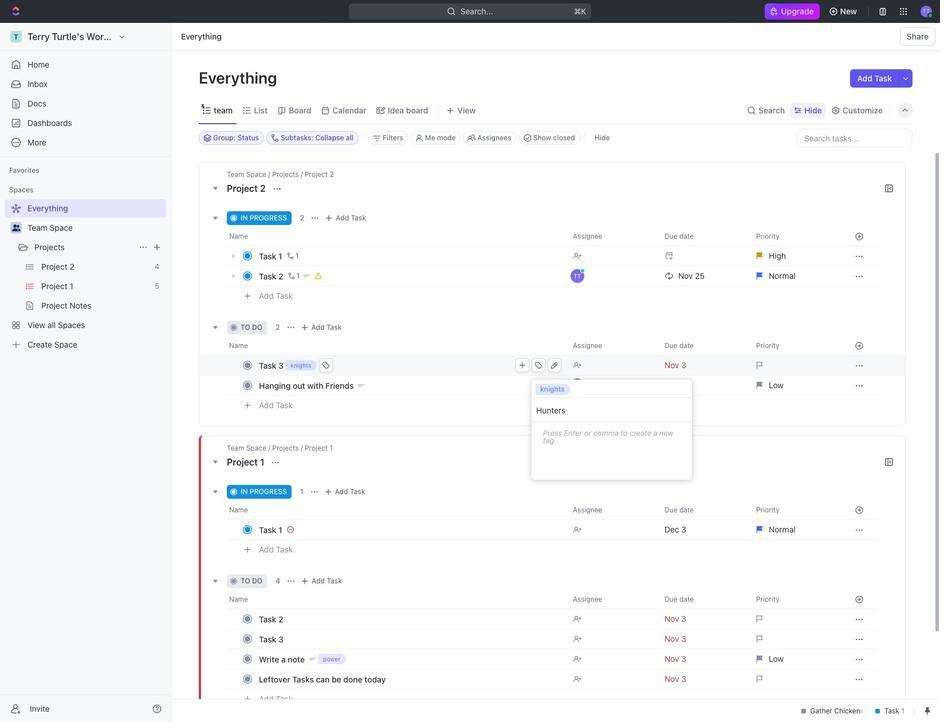 Task type: locate. For each thing, give the bounding box(es) containing it.
projects link
[[34, 238, 134, 257]]

Search or Create New text field
[[532, 398, 692, 423]]

‎task
[[259, 525, 276, 535], [259, 615, 276, 624]]

1 vertical spatial progress
[[250, 488, 287, 496]]

0 horizontal spatial hide
[[595, 134, 610, 142]]

spaces
[[9, 186, 33, 194]]

0 horizontal spatial a
[[281, 655, 286, 664]]

1 horizontal spatial a
[[654, 428, 658, 438]]

projects
[[34, 242, 65, 252]]

2 progress from the top
[[250, 488, 287, 496]]

board
[[289, 105, 311, 115]]

3
[[279, 361, 284, 370], [279, 635, 284, 644]]

2
[[260, 183, 266, 194], [300, 214, 304, 222], [279, 271, 283, 281], [276, 323, 280, 332], [279, 615, 283, 624]]

2 to do from the top
[[241, 577, 263, 586]]

1 vertical spatial task 3 link
[[256, 631, 564, 648]]

1 vertical spatial everything
[[199, 68, 281, 87]]

task
[[875, 73, 892, 83], [351, 214, 366, 222], [259, 251, 276, 261], [259, 271, 276, 281], [276, 291, 293, 301], [327, 323, 342, 332], [259, 361, 276, 370], [276, 400, 293, 410], [350, 488, 365, 496], [276, 545, 293, 554], [327, 577, 342, 586], [259, 635, 276, 644]]

1 vertical spatial in
[[241, 488, 248, 496]]

enter
[[564, 428, 582, 438]]

hide inside button
[[595, 134, 610, 142]]

favorites
[[9, 166, 39, 175]]

do
[[252, 323, 263, 332], [252, 577, 263, 586]]

1 vertical spatial in progress
[[241, 488, 287, 496]]

0 vertical spatial progress
[[250, 214, 287, 222]]

add task button
[[851, 69, 899, 88], [322, 211, 371, 225], [254, 289, 297, 303], [298, 321, 346, 335], [254, 399, 297, 413], [321, 485, 370, 499], [254, 543, 297, 557], [298, 575, 347, 588]]

task 3 up "hanging"
[[259, 361, 284, 370]]

to inside press enter or comma to create a new tag
[[621, 428, 628, 438]]

1
[[279, 251, 282, 261], [295, 252, 299, 260], [297, 272, 300, 280], [260, 457, 264, 468], [300, 488, 303, 496], [279, 525, 282, 535]]

everything
[[181, 32, 222, 41], [199, 68, 281, 87]]

in down project 2
[[241, 214, 248, 222]]

3 up "hanging"
[[279, 361, 284, 370]]

2 for task 2
[[279, 271, 283, 281]]

1 button right task 2
[[286, 270, 302, 282]]

0 vertical spatial task 3 link
[[256, 357, 564, 374]]

1 vertical spatial to do
[[241, 577, 263, 586]]

tree inside sidebar navigation
[[5, 199, 166, 354]]

search
[[759, 105, 785, 115]]

task 3 link up the write a note link
[[256, 631, 564, 648]]

customize
[[843, 105, 883, 115]]

add task
[[858, 73, 892, 83], [336, 214, 366, 222], [259, 291, 293, 301], [311, 323, 342, 332], [259, 400, 293, 410], [335, 488, 365, 496], [259, 545, 293, 554], [312, 577, 342, 586]]

can
[[316, 675, 330, 684]]

a left note in the left of the page
[[281, 655, 286, 664]]

hide button
[[590, 131, 615, 145]]

‎task 2
[[259, 615, 283, 624]]

1 in progress from the top
[[241, 214, 287, 222]]

0 vertical spatial in progress
[[241, 214, 287, 222]]

0 vertical spatial everything
[[181, 32, 222, 41]]

0 vertical spatial 3
[[279, 361, 284, 370]]

progress down project 1
[[250, 488, 287, 496]]

friends
[[326, 381, 354, 391]]

⌘k
[[574, 6, 587, 16]]

0 vertical spatial project
[[227, 183, 258, 194]]

1 to do from the top
[[241, 323, 263, 332]]

to
[[241, 323, 250, 332], [621, 428, 628, 438], [241, 577, 250, 586]]

in progress
[[241, 214, 287, 222], [241, 488, 287, 496]]

‎task 1 link
[[256, 522, 564, 538]]

tasks
[[292, 675, 314, 684]]

‎task down 4
[[259, 615, 276, 624]]

task 3 link up hanging out with friends link
[[256, 357, 564, 374]]

1 task 3 from the top
[[259, 361, 284, 370]]

0 vertical spatial ‎task
[[259, 525, 276, 535]]

do down task 2
[[252, 323, 263, 332]]

in for 1
[[241, 488, 248, 496]]

1 ‎task from the top
[[259, 525, 276, 535]]

2 in from the top
[[241, 488, 248, 496]]

progress down project 2
[[250, 214, 287, 222]]

2 in progress from the top
[[241, 488, 287, 496]]

tree
[[5, 199, 166, 354]]

to do
[[241, 323, 263, 332], [241, 577, 263, 586]]

hide button
[[791, 102, 826, 118]]

1 button for 2
[[286, 270, 302, 282]]

1 vertical spatial a
[[281, 655, 286, 664]]

in progress for 1
[[241, 488, 287, 496]]

be
[[332, 675, 341, 684]]

1 button right task 1
[[285, 250, 301, 262]]

1 vertical spatial do
[[252, 577, 263, 586]]

calendar
[[333, 105, 367, 115]]

to do down task 2
[[241, 323, 263, 332]]

1 vertical spatial hide
[[595, 134, 610, 142]]

1 vertical spatial to
[[621, 428, 628, 438]]

0 vertical spatial 1 button
[[285, 250, 301, 262]]

a left new in the bottom right of the page
[[654, 428, 658, 438]]

0 vertical spatial task 3
[[259, 361, 284, 370]]

1 vertical spatial project
[[227, 457, 258, 468]]

0 vertical spatial to do
[[241, 323, 263, 332]]

project
[[227, 183, 258, 194], [227, 457, 258, 468]]

1 progress from the top
[[250, 214, 287, 222]]

tree containing team space
[[5, 199, 166, 354]]

note
[[288, 655, 305, 664]]

in progress down project 2
[[241, 214, 287, 222]]

progress
[[250, 214, 287, 222], [250, 488, 287, 496]]

leftover
[[259, 675, 290, 684]]

0 vertical spatial a
[[654, 428, 658, 438]]

docs link
[[5, 95, 166, 113]]

0 vertical spatial in
[[241, 214, 248, 222]]

1 do from the top
[[252, 323, 263, 332]]

project 2
[[227, 183, 268, 194]]

2 task 3 from the top
[[259, 635, 284, 644]]

knights
[[540, 385, 565, 394], [540, 385, 565, 394]]

in progress down project 1
[[241, 488, 287, 496]]

in progress for 2
[[241, 214, 287, 222]]

to do left 4
[[241, 577, 263, 586]]

sidebar navigation
[[0, 23, 171, 723]]

1 vertical spatial 3
[[279, 635, 284, 644]]

2 project from the top
[[227, 457, 258, 468]]

in down project 1
[[241, 488, 248, 496]]

1 button
[[285, 250, 301, 262], [286, 270, 302, 282]]

1 vertical spatial task 3
[[259, 635, 284, 644]]

1 vertical spatial ‎task
[[259, 615, 276, 624]]

1 horizontal spatial hide
[[805, 105, 822, 115]]

‎task inside ‎task 2 link
[[259, 615, 276, 624]]

press enter or comma to create a new tag
[[543, 428, 674, 445]]

calendar link
[[330, 102, 367, 118]]

create
[[630, 428, 652, 438]]

a inside the write a note link
[[281, 655, 286, 664]]

hide
[[805, 105, 822, 115], [595, 134, 610, 142]]

upgrade link
[[765, 3, 820, 19]]

2 ‎task from the top
[[259, 615, 276, 624]]

‎task inside ‎task 1 link
[[259, 525, 276, 535]]

0 vertical spatial to
[[241, 323, 250, 332]]

add
[[858, 73, 873, 83], [336, 214, 349, 222], [259, 291, 274, 301], [311, 323, 325, 332], [259, 400, 274, 410], [335, 488, 348, 496], [259, 545, 274, 554], [312, 577, 325, 586]]

board
[[406, 105, 428, 115]]

‎task up 4
[[259, 525, 276, 535]]

2 vertical spatial to
[[241, 577, 250, 586]]

2 do from the top
[[252, 577, 263, 586]]

a
[[654, 428, 658, 438], [281, 655, 286, 664]]

‎task for ‎task 2
[[259, 615, 276, 624]]

1 project from the top
[[227, 183, 258, 194]]

a inside press enter or comma to create a new tag
[[654, 428, 658, 438]]

new
[[840, 6, 857, 16]]

0 vertical spatial hide
[[805, 105, 822, 115]]

1 in from the top
[[241, 214, 248, 222]]

task 3 link
[[256, 357, 564, 374], [256, 631, 564, 648]]

1 vertical spatial 1 button
[[286, 270, 302, 282]]

0 vertical spatial do
[[252, 323, 263, 332]]

press
[[543, 428, 562, 438]]

to for project 2
[[241, 323, 250, 332]]

out
[[293, 381, 305, 391]]

do left 4
[[252, 577, 263, 586]]

task 3 down '‎task 2'
[[259, 635, 284, 644]]

task 3
[[259, 361, 284, 370], [259, 635, 284, 644]]

hanging out with friends
[[259, 381, 354, 391]]

2 for ‎task 2
[[279, 615, 283, 624]]

3 up write a note on the bottom of the page
[[279, 635, 284, 644]]



Task type: vqa. For each thing, say whether or not it's contained in the screenshot.
HIDE
yes



Task type: describe. For each thing, give the bounding box(es) containing it.
2 for project 2
[[260, 183, 266, 194]]

idea
[[388, 105, 404, 115]]

today
[[365, 675, 386, 684]]

to do for 2
[[241, 323, 263, 332]]

docs
[[28, 99, 46, 108]]

home link
[[5, 56, 166, 74]]

progress for project 2
[[250, 214, 287, 222]]

leftover tasks can be done today
[[259, 675, 386, 684]]

inbox link
[[5, 75, 166, 93]]

to do for 1
[[241, 577, 263, 586]]

write
[[259, 655, 279, 664]]

new
[[660, 428, 674, 438]]

home
[[28, 60, 49, 69]]

write a note
[[259, 655, 305, 664]]

search button
[[744, 102, 789, 118]]

dashboards
[[28, 118, 72, 128]]

idea board
[[388, 105, 428, 115]]

2 3 from the top
[[279, 635, 284, 644]]

favorites button
[[5, 164, 44, 178]]

write a note link
[[256, 651, 564, 668]]

comma
[[593, 428, 619, 438]]

or
[[584, 428, 592, 438]]

Search tasks... text field
[[798, 130, 912, 147]]

board link
[[287, 102, 311, 118]]

team
[[28, 223, 47, 233]]

hide inside dropdown button
[[805, 105, 822, 115]]

invite
[[30, 704, 50, 714]]

1 task 3 link from the top
[[256, 357, 564, 374]]

project for project 1
[[227, 457, 258, 468]]

everything link
[[178, 30, 225, 44]]

user group image
[[12, 225, 20, 232]]

with
[[307, 381, 323, 391]]

assignees
[[478, 134, 512, 142]]

inbox
[[28, 79, 48, 89]]

list link
[[252, 102, 268, 118]]

4
[[276, 577, 280, 586]]

in for 2
[[241, 214, 248, 222]]

1 3 from the top
[[279, 361, 284, 370]]

2 task 3 link from the top
[[256, 631, 564, 648]]

team
[[214, 105, 233, 115]]

project for project 2
[[227, 183, 258, 194]]

space
[[50, 223, 73, 233]]

team link
[[211, 102, 233, 118]]

project 1
[[227, 457, 267, 468]]

to for project 1
[[241, 577, 250, 586]]

task 1
[[259, 251, 282, 261]]

customize button
[[828, 102, 886, 118]]

search...
[[461, 6, 493, 16]]

assignees button
[[463, 131, 517, 145]]

tag
[[543, 436, 554, 445]]

dashboards link
[[5, 114, 166, 132]]

list
[[254, 105, 268, 115]]

‎task 1
[[259, 525, 282, 535]]

hanging out with friends link
[[256, 377, 564, 394]]

team space link
[[28, 219, 164, 237]]

done
[[343, 675, 362, 684]]

share button
[[900, 28, 936, 46]]

share
[[907, 32, 929, 41]]

idea board link
[[386, 102, 428, 118]]

team space
[[28, 223, 73, 233]]

‎task for ‎task 1
[[259, 525, 276, 535]]

‎task 2 link
[[256, 611, 564, 628]]

1 button for 1
[[285, 250, 301, 262]]

do for 1
[[252, 577, 263, 586]]

new button
[[824, 2, 864, 21]]

leftover tasks can be done today link
[[256, 671, 564, 688]]

task 2
[[259, 271, 283, 281]]

do for 2
[[252, 323, 263, 332]]

upgrade
[[781, 6, 814, 16]]

progress for project 1
[[250, 488, 287, 496]]

hanging
[[259, 381, 291, 391]]



